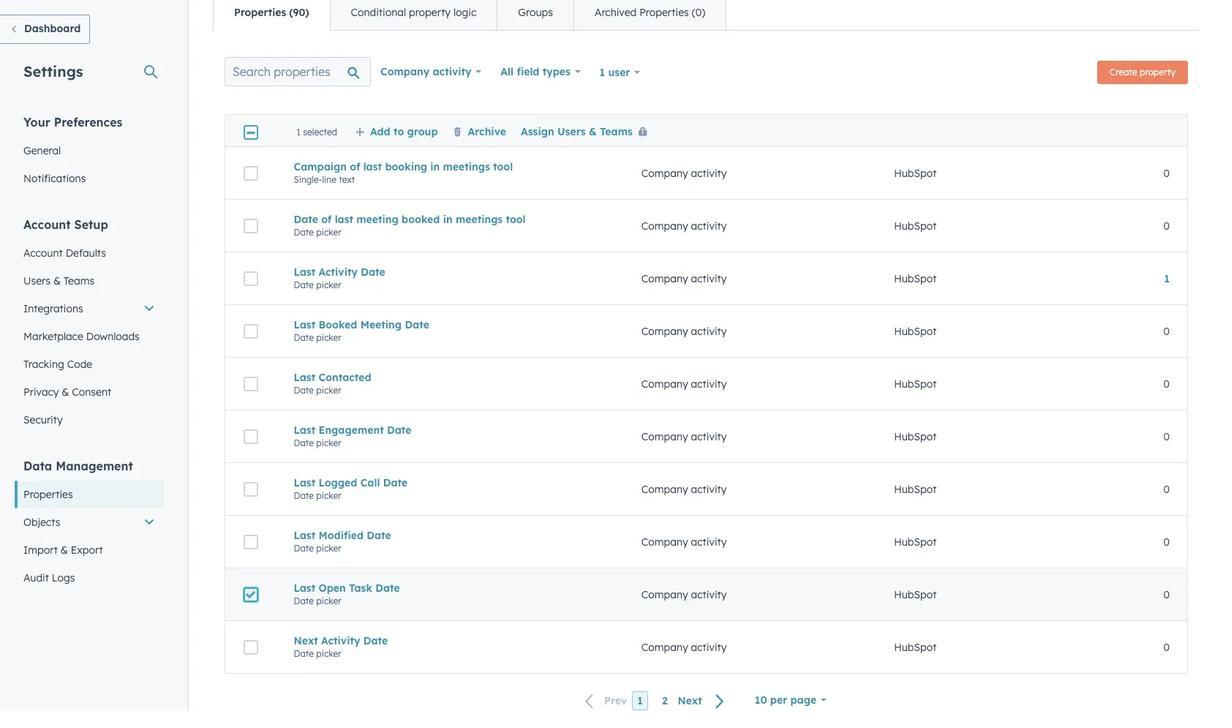 Task type: describe. For each thing, give the bounding box(es) containing it.
settings
[[23, 62, 83, 80]]

teams inside account setup element
[[64, 274, 94, 288]]

company activity for date of last meeting booked in meetings tool
[[642, 219, 727, 232]]

company activity for campaign of last booking in meetings tool
[[642, 166, 727, 180]]

group
[[407, 125, 438, 138]]

last modified date date picker
[[294, 529, 391, 554]]

company activity for last contacted
[[642, 377, 727, 390]]

in inside campaign of last booking in meetings tool single-line text
[[430, 160, 440, 173]]

privacy & consent link
[[15, 378, 164, 406]]

users & teams
[[23, 274, 94, 288]]

to
[[394, 125, 404, 138]]

export
[[71, 544, 103, 557]]

company inside popup button
[[380, 65, 430, 78]]

next for next
[[678, 695, 702, 708]]

last for last activity date
[[294, 265, 315, 278]]

last for meeting
[[335, 213, 353, 226]]

prev
[[604, 695, 627, 708]]

all
[[501, 65, 514, 78]]

create
[[1110, 67, 1138, 78]]

activity for last logged call date
[[691, 483, 727, 496]]

picker inside the last engagement date date picker
[[316, 437, 341, 448]]

meeting
[[360, 318, 402, 331]]

properties link
[[15, 481, 164, 509]]

& inside tab panel
[[589, 125, 597, 138]]

conditional property logic link
[[330, 0, 497, 30]]

hubspot for date of last meeting booked in meetings tool
[[894, 219, 937, 232]]

company for campaign of last booking in meetings tool
[[642, 166, 688, 180]]

assign
[[521, 125, 554, 138]]

1 selected
[[297, 127, 337, 138]]

in inside date of last meeting booked in meetings tool date picker
[[443, 213, 453, 226]]

tracking code
[[23, 358, 92, 371]]

next for next activity date date picker
[[294, 634, 318, 647]]

dashboard
[[24, 22, 81, 35]]

conditional
[[351, 6, 406, 19]]

1 for 1 selected
[[297, 127, 301, 138]]

your
[[23, 115, 50, 130]]

archived
[[595, 6, 637, 19]]

company for last modified date
[[642, 535, 688, 548]]

hubspot for next activity date
[[894, 641, 937, 654]]

properties for properties
[[23, 488, 73, 501]]

picker inside "last contacted date picker"
[[316, 384, 341, 395]]

activity for last booked meeting date
[[691, 324, 727, 338]]

1 user
[[600, 66, 630, 79]]

2 button
[[657, 692, 673, 711]]

last engagement date button
[[294, 423, 606, 436]]

security link
[[15, 406, 164, 434]]

marketplace downloads
[[23, 330, 140, 343]]

code
[[67, 358, 92, 371]]

& for teams
[[53, 274, 61, 288]]

task
[[349, 581, 372, 594]]

create property
[[1110, 67, 1176, 78]]

hubspot for last contacted
[[894, 377, 937, 390]]

0 horizontal spatial 1 button
[[632, 692, 648, 711]]

assign users & teams button
[[521, 125, 653, 138]]

archive button
[[453, 125, 506, 138]]

marketplace
[[23, 330, 83, 343]]

last engagement date date picker
[[294, 423, 412, 448]]

next activity date date picker
[[294, 634, 388, 659]]

assign users & teams
[[521, 125, 633, 138]]

date of last meeting booked in meetings tool date picker
[[294, 213, 526, 237]]

all field types button
[[491, 57, 590, 86]]

line
[[322, 174, 336, 185]]

privacy
[[23, 386, 59, 399]]

groups
[[518, 6, 553, 19]]

archived properties (0) link
[[574, 0, 726, 30]]

tracking code link
[[15, 350, 164, 378]]

user
[[608, 66, 630, 79]]

notifications link
[[15, 165, 164, 192]]

company activity for last open task date
[[642, 588, 727, 601]]

pagination navigation
[[577, 691, 734, 711]]

properties (90)
[[234, 6, 309, 19]]

(0)
[[692, 6, 706, 19]]

company activity for next activity date
[[642, 641, 727, 654]]

meetings inside date of last meeting booked in meetings tool date picker
[[456, 213, 503, 226]]

(90)
[[289, 6, 309, 19]]

consent
[[72, 386, 111, 399]]

booking
[[385, 160, 427, 173]]

objects button
[[15, 509, 164, 536]]

field
[[517, 65, 540, 78]]

call
[[360, 476, 380, 489]]

picker inside date of last meeting booked in meetings tool date picker
[[316, 226, 341, 237]]

data management element
[[15, 458, 164, 592]]

10 per page
[[755, 694, 817, 707]]

audit logs link
[[15, 564, 164, 592]]

hubspot for campaign of last booking in meetings tool
[[894, 166, 937, 180]]

properties (90) link
[[214, 0, 330, 30]]

last activity date date picker
[[294, 265, 385, 290]]

campaign
[[294, 160, 347, 173]]

Search search field
[[225, 57, 371, 86]]

open
[[319, 581, 346, 594]]

your preferences
[[23, 115, 122, 130]]

add to group button
[[355, 125, 438, 138]]

of for date
[[321, 213, 332, 226]]

company for last activity date
[[642, 272, 688, 285]]

add
[[370, 125, 390, 138]]

& for consent
[[62, 386, 69, 399]]

contacted
[[319, 371, 371, 384]]

1 for 1 user
[[600, 66, 605, 79]]

1 user button
[[590, 57, 650, 88]]

setup
[[74, 217, 108, 232]]

last open task date button
[[294, 581, 606, 594]]

company activity for last booked meeting date
[[642, 324, 727, 338]]

activity inside company activity popup button
[[433, 65, 472, 78]]

teams inside tab panel
[[600, 125, 633, 138]]

properties for properties (90)
[[234, 6, 286, 19]]

all field types
[[501, 65, 571, 78]]

conditional property logic
[[351, 6, 477, 19]]

last for last booked meeting date
[[294, 318, 315, 331]]

meeting
[[357, 213, 399, 226]]

text
[[339, 174, 355, 185]]

account defaults link
[[15, 239, 164, 267]]

10
[[755, 694, 767, 707]]

company activity button
[[371, 57, 491, 86]]

last logged call date date picker
[[294, 476, 408, 501]]

last for last engagement date
[[294, 423, 315, 436]]

preferences
[[54, 115, 122, 130]]

marketplace downloads link
[[15, 323, 164, 350]]

0 for last open task date
[[1164, 588, 1170, 601]]

1 for the left 1 button
[[638, 694, 643, 708]]



Task type: locate. For each thing, give the bounding box(es) containing it.
1 vertical spatial meetings
[[456, 213, 503, 226]]

1 account from the top
[[23, 217, 71, 232]]

activity
[[433, 65, 472, 78], [691, 166, 727, 180], [691, 219, 727, 232], [691, 272, 727, 285], [691, 324, 727, 338], [691, 377, 727, 390], [691, 430, 727, 443], [691, 483, 727, 496], [691, 535, 727, 548], [691, 588, 727, 601], [691, 641, 727, 654]]

property for create
[[1140, 67, 1176, 78]]

6 hubspot from the top
[[894, 430, 937, 443]]

meetings inside campaign of last booking in meetings tool single-line text
[[443, 160, 490, 173]]

teams
[[600, 125, 633, 138], [64, 274, 94, 288]]

0 vertical spatial activity
[[319, 265, 358, 278]]

1 horizontal spatial property
[[1140, 67, 1176, 78]]

tab panel containing company activity
[[213, 30, 1200, 711]]

properties inside properties (90) link
[[234, 6, 286, 19]]

last for last contacted
[[294, 371, 315, 384]]

data management
[[23, 459, 133, 473]]

properties up objects
[[23, 488, 73, 501]]

4 0 from the top
[[1164, 377, 1170, 390]]

activity for last
[[319, 265, 358, 278]]

last inside last booked meeting date date picker
[[294, 318, 315, 331]]

6 0 from the top
[[1164, 483, 1170, 496]]

1 vertical spatial of
[[321, 213, 332, 226]]

meetings
[[443, 160, 490, 173], [456, 213, 503, 226]]

4 hubspot from the top
[[894, 324, 937, 338]]

hubspot
[[894, 166, 937, 180], [894, 219, 937, 232], [894, 272, 937, 285], [894, 324, 937, 338], [894, 377, 937, 390], [894, 430, 937, 443], [894, 483, 937, 496], [894, 535, 937, 548], [894, 588, 937, 601], [894, 641, 937, 654]]

picker inside last modified date date picker
[[316, 543, 341, 554]]

tab list
[[213, 0, 727, 31]]

defaults
[[66, 247, 106, 260]]

management
[[56, 459, 133, 473]]

data
[[23, 459, 52, 473]]

last inside last open task date date picker
[[294, 581, 315, 594]]

last logged call date button
[[294, 476, 606, 489]]

picker up last activity date date picker
[[316, 226, 341, 237]]

1 vertical spatial tool
[[506, 213, 526, 226]]

& left export
[[61, 544, 68, 557]]

next
[[294, 634, 318, 647], [678, 695, 702, 708]]

integrations button
[[15, 295, 164, 323]]

5 hubspot from the top
[[894, 377, 937, 390]]

0 for last engagement date
[[1164, 430, 1170, 443]]

picker inside the 'last logged call date date picker'
[[316, 490, 341, 501]]

properties inside archived properties (0) link
[[640, 6, 689, 19]]

booked
[[319, 318, 357, 331]]

general
[[23, 144, 61, 157]]

7 picker from the top
[[316, 543, 341, 554]]

0 vertical spatial last
[[363, 160, 382, 173]]

& right privacy on the bottom of the page
[[62, 386, 69, 399]]

activity for date of last meeting booked in meetings tool
[[691, 219, 727, 232]]

of
[[350, 160, 360, 173], [321, 213, 332, 226]]

selected
[[303, 127, 337, 138]]

0 vertical spatial tool
[[493, 160, 513, 173]]

0 for last modified date
[[1164, 535, 1170, 548]]

1 horizontal spatial 1 button
[[1164, 272, 1170, 285]]

general link
[[15, 137, 164, 165]]

activity for next activity date
[[691, 641, 727, 654]]

next inside the next activity date date picker
[[294, 634, 318, 647]]

picker down booked
[[316, 332, 341, 343]]

downloads
[[86, 330, 140, 343]]

users right 'assign' in the top of the page
[[558, 125, 586, 138]]

0 vertical spatial in
[[430, 160, 440, 173]]

picker down last open task date date picker
[[316, 648, 341, 659]]

import
[[23, 544, 58, 557]]

of up text
[[350, 160, 360, 173]]

per
[[770, 694, 787, 707]]

account for account defaults
[[23, 247, 63, 260]]

2 horizontal spatial properties
[[640, 6, 689, 19]]

0 for last booked meeting date
[[1164, 324, 1170, 338]]

activity for last engagement date
[[691, 430, 727, 443]]

add to group
[[370, 125, 438, 138]]

tool
[[493, 160, 513, 173], [506, 213, 526, 226]]

account
[[23, 217, 71, 232], [23, 247, 63, 260]]

properties inside properties link
[[23, 488, 73, 501]]

0 vertical spatial property
[[409, 6, 451, 19]]

picker down modified
[[316, 543, 341, 554]]

last inside the last engagement date date picker
[[294, 423, 315, 436]]

picker inside last booked meeting date date picker
[[316, 332, 341, 343]]

picker down contacted
[[316, 384, 341, 395]]

next down last open task date date picker
[[294, 634, 318, 647]]

last for last open task date
[[294, 581, 315, 594]]

hubspot for last logged call date
[[894, 483, 937, 496]]

6 last from the top
[[294, 529, 315, 542]]

of inside campaign of last booking in meetings tool single-line text
[[350, 160, 360, 173]]

&
[[589, 125, 597, 138], [53, 274, 61, 288], [62, 386, 69, 399], [61, 544, 68, 557]]

property right create
[[1140, 67, 1176, 78]]

prev button
[[577, 692, 632, 711]]

0 for campaign of last booking in meetings tool
[[1164, 166, 1170, 180]]

of inside date of last meeting booked in meetings tool date picker
[[321, 213, 332, 226]]

4 last from the top
[[294, 423, 315, 436]]

date inside "last contacted date picker"
[[294, 384, 314, 395]]

2 0 from the top
[[1164, 219, 1170, 232]]

account up users & teams
[[23, 247, 63, 260]]

activity inside last activity date date picker
[[319, 265, 358, 278]]

property
[[409, 6, 451, 19], [1140, 67, 1176, 78]]

company activity for last modified date
[[642, 535, 727, 548]]

last inside date of last meeting booked in meetings tool date picker
[[335, 213, 353, 226]]

account setup
[[23, 217, 108, 232]]

last activity date button
[[294, 265, 606, 278]]

logged
[[319, 476, 357, 489]]

import & export
[[23, 544, 103, 557]]

tracking
[[23, 358, 64, 371]]

last inside last activity date date picker
[[294, 265, 315, 278]]

1 vertical spatial last
[[335, 213, 353, 226]]

company activity for last logged call date
[[642, 483, 727, 496]]

booked
[[402, 213, 440, 226]]

company for last open task date
[[642, 588, 688, 601]]

account setup element
[[15, 217, 164, 434]]

last for last logged call date
[[294, 476, 315, 489]]

last contacted button
[[294, 371, 606, 384]]

1 vertical spatial users
[[23, 274, 50, 288]]

your preferences element
[[15, 114, 164, 192]]

import & export link
[[15, 536, 164, 564]]

picker
[[316, 226, 341, 237], [316, 279, 341, 290], [316, 332, 341, 343], [316, 384, 341, 395], [316, 437, 341, 448], [316, 490, 341, 501], [316, 543, 341, 554], [316, 595, 341, 606], [316, 648, 341, 659]]

users up integrations
[[23, 274, 50, 288]]

archived properties (0)
[[595, 6, 706, 19]]

last inside the 'last logged call date date picker'
[[294, 476, 315, 489]]

tool inside date of last meeting booked in meetings tool date picker
[[506, 213, 526, 226]]

hubspot for last engagement date
[[894, 430, 937, 443]]

logs
[[52, 571, 75, 585]]

1 last from the top
[[294, 265, 315, 278]]

activity for next
[[321, 634, 360, 647]]

picker inside last activity date date picker
[[316, 279, 341, 290]]

0 horizontal spatial property
[[409, 6, 451, 19]]

1 horizontal spatial in
[[443, 213, 453, 226]]

next activity date button
[[294, 634, 606, 647]]

account for account setup
[[23, 217, 71, 232]]

last
[[294, 265, 315, 278], [294, 318, 315, 331], [294, 371, 315, 384], [294, 423, 315, 436], [294, 476, 315, 489], [294, 529, 315, 542], [294, 581, 315, 594]]

activity
[[319, 265, 358, 278], [321, 634, 360, 647]]

2 account from the top
[[23, 247, 63, 260]]

activity for last modified date
[[691, 535, 727, 548]]

modified
[[319, 529, 364, 542]]

0 horizontal spatial teams
[[64, 274, 94, 288]]

5 0 from the top
[[1164, 430, 1170, 443]]

teams down the 1 user
[[600, 125, 633, 138]]

hubspot for last booked meeting date
[[894, 324, 937, 338]]

users
[[558, 125, 586, 138], [23, 274, 50, 288]]

2 hubspot from the top
[[894, 219, 937, 232]]

1 inside button
[[638, 694, 643, 708]]

last left booking
[[363, 160, 382, 173]]

3 picker from the top
[[316, 332, 341, 343]]

6 picker from the top
[[316, 490, 341, 501]]

company
[[380, 65, 430, 78], [642, 166, 688, 180], [642, 219, 688, 232], [642, 272, 688, 285], [642, 324, 688, 338], [642, 377, 688, 390], [642, 430, 688, 443], [642, 483, 688, 496], [642, 535, 688, 548], [642, 588, 688, 601], [642, 641, 688, 654]]

audit
[[23, 571, 49, 585]]

5 picker from the top
[[316, 437, 341, 448]]

1 picker from the top
[[316, 226, 341, 237]]

tool inside campaign of last booking in meetings tool single-line text
[[493, 160, 513, 173]]

company activity
[[380, 65, 472, 78], [642, 166, 727, 180], [642, 219, 727, 232], [642, 272, 727, 285], [642, 324, 727, 338], [642, 377, 727, 390], [642, 430, 727, 443], [642, 483, 727, 496], [642, 535, 727, 548], [642, 588, 727, 601], [642, 641, 727, 654]]

objects
[[23, 516, 60, 529]]

meetings right the booked
[[456, 213, 503, 226]]

1 vertical spatial teams
[[64, 274, 94, 288]]

0 horizontal spatial users
[[23, 274, 50, 288]]

7 last from the top
[[294, 581, 315, 594]]

company for last booked meeting date
[[642, 324, 688, 338]]

tab list containing properties (90)
[[213, 0, 727, 31]]

property left "logic"
[[409, 6, 451, 19]]

notifications
[[23, 172, 86, 185]]

last left "meeting"
[[335, 213, 353, 226]]

1 horizontal spatial next
[[678, 695, 702, 708]]

1 vertical spatial property
[[1140, 67, 1176, 78]]

0 vertical spatial of
[[350, 160, 360, 173]]

picker down open in the left bottom of the page
[[316, 595, 341, 606]]

activity inside the next activity date date picker
[[321, 634, 360, 647]]

users & teams link
[[15, 267, 164, 295]]

9 hubspot from the top
[[894, 588, 937, 601]]

last inside "last contacted date picker"
[[294, 371, 315, 384]]

property for conditional
[[409, 6, 451, 19]]

last modified date button
[[294, 529, 606, 542]]

engagement
[[319, 423, 384, 436]]

picker inside last open task date date picker
[[316, 595, 341, 606]]

groups link
[[497, 0, 574, 30]]

0 horizontal spatial properties
[[23, 488, 73, 501]]

company activity for last engagement date
[[642, 430, 727, 443]]

10 per page button
[[745, 686, 836, 711]]

0 horizontal spatial last
[[335, 213, 353, 226]]

next button
[[673, 692, 734, 711]]

8 hubspot from the top
[[894, 535, 937, 548]]

4 picker from the top
[[316, 384, 341, 395]]

audit logs
[[23, 571, 75, 585]]

1 inside popup button
[[600, 66, 605, 79]]

1 vertical spatial next
[[678, 695, 702, 708]]

last open task date date picker
[[294, 581, 400, 606]]

1 vertical spatial account
[[23, 247, 63, 260]]

activity up booked
[[319, 265, 358, 278]]

1 horizontal spatial of
[[350, 160, 360, 173]]

users inside tab panel
[[558, 125, 586, 138]]

& for export
[[61, 544, 68, 557]]

0 horizontal spatial of
[[321, 213, 332, 226]]

9 picker from the top
[[316, 648, 341, 659]]

9 0 from the top
[[1164, 641, 1170, 654]]

7 hubspot from the top
[[894, 483, 937, 496]]

archive
[[468, 125, 506, 138]]

0 horizontal spatial in
[[430, 160, 440, 173]]

create property button
[[1098, 61, 1188, 84]]

1 horizontal spatial properties
[[234, 6, 286, 19]]

5 last from the top
[[294, 476, 315, 489]]

of down the line
[[321, 213, 332, 226]]

1 horizontal spatial last
[[363, 160, 382, 173]]

1 vertical spatial activity
[[321, 634, 360, 647]]

7 0 from the top
[[1164, 535, 1170, 548]]

1 vertical spatial in
[[443, 213, 453, 226]]

property inside button
[[1140, 67, 1176, 78]]

in right the booked
[[443, 213, 453, 226]]

in right booking
[[430, 160, 440, 173]]

hubspot for last activity date
[[894, 272, 937, 285]]

date of last meeting booked in meetings tool button
[[294, 213, 606, 226]]

0 vertical spatial users
[[558, 125, 586, 138]]

& inside 'data management' element
[[61, 544, 68, 557]]

security
[[23, 413, 63, 427]]

& up integrations
[[53, 274, 61, 288]]

account up account defaults
[[23, 217, 71, 232]]

1 0 from the top
[[1164, 166, 1170, 180]]

1 horizontal spatial users
[[558, 125, 586, 138]]

1 vertical spatial 1 button
[[632, 692, 648, 711]]

1 hubspot from the top
[[894, 166, 937, 180]]

picker inside the next activity date date picker
[[316, 648, 341, 659]]

users inside account setup element
[[23, 274, 50, 288]]

next right 2 button
[[678, 695, 702, 708]]

0 for last logged call date
[[1164, 483, 1170, 496]]

teams down defaults
[[64, 274, 94, 288]]

activity for last open task date
[[691, 588, 727, 601]]

last inside campaign of last booking in meetings tool single-line text
[[363, 160, 382, 173]]

last contacted date picker
[[294, 371, 371, 395]]

& right 'assign' in the top of the page
[[589, 125, 597, 138]]

3 hubspot from the top
[[894, 272, 937, 285]]

logic
[[454, 6, 477, 19]]

privacy & consent
[[23, 386, 111, 399]]

properties left (90)
[[234, 6, 286, 19]]

campaign of last booking in meetings tool single-line text
[[294, 160, 513, 185]]

company for last contacted
[[642, 377, 688, 390]]

0 for last contacted
[[1164, 377, 1170, 390]]

last booked meeting date button
[[294, 318, 606, 331]]

8 picker from the top
[[316, 595, 341, 606]]

meetings down archive button
[[443, 160, 490, 173]]

3 0 from the top
[[1164, 324, 1170, 338]]

2 last from the top
[[294, 318, 315, 331]]

0 vertical spatial account
[[23, 217, 71, 232]]

types
[[543, 65, 571, 78]]

3 last from the top
[[294, 371, 315, 384]]

campaign of last booking in meetings tool button
[[294, 160, 606, 173]]

last for last modified date
[[294, 529, 315, 542]]

0 for date of last meeting booked in meetings tool
[[1164, 219, 1170, 232]]

last inside last modified date date picker
[[294, 529, 315, 542]]

0 for next activity date
[[1164, 641, 1170, 654]]

0 vertical spatial 1 button
[[1164, 272, 1170, 285]]

hubspot for last open task date
[[894, 588, 937, 601]]

activity down last open task date date picker
[[321, 634, 360, 647]]

1 horizontal spatial teams
[[600, 125, 633, 138]]

next inside button
[[678, 695, 702, 708]]

company activity inside company activity popup button
[[380, 65, 472, 78]]

0 horizontal spatial next
[[294, 634, 318, 647]]

10 hubspot from the top
[[894, 641, 937, 654]]

picker down logged
[[316, 490, 341, 501]]

single-
[[294, 174, 322, 185]]

2 picker from the top
[[316, 279, 341, 290]]

properties left the (0)
[[640, 6, 689, 19]]

company activity for last activity date
[[642, 272, 727, 285]]

0 vertical spatial teams
[[600, 125, 633, 138]]

picker up booked
[[316, 279, 341, 290]]

company for last logged call date
[[642, 483, 688, 496]]

activity for last contacted
[[691, 377, 727, 390]]

picker down engagement
[[316, 437, 341, 448]]

activity for last activity date
[[691, 272, 727, 285]]

activity for campaign of last booking in meetings tool
[[691, 166, 727, 180]]

of for campaign
[[350, 160, 360, 173]]

0 vertical spatial meetings
[[443, 160, 490, 173]]

company for next activity date
[[642, 641, 688, 654]]

8 0 from the top
[[1164, 588, 1170, 601]]

0 vertical spatial next
[[294, 634, 318, 647]]

company for last engagement date
[[642, 430, 688, 443]]

tab panel
[[213, 30, 1200, 711]]

last for booking
[[363, 160, 382, 173]]

hubspot for last modified date
[[894, 535, 937, 548]]

company for date of last meeting booked in meetings tool
[[642, 219, 688, 232]]



Task type: vqa. For each thing, say whether or not it's contained in the screenshot.


